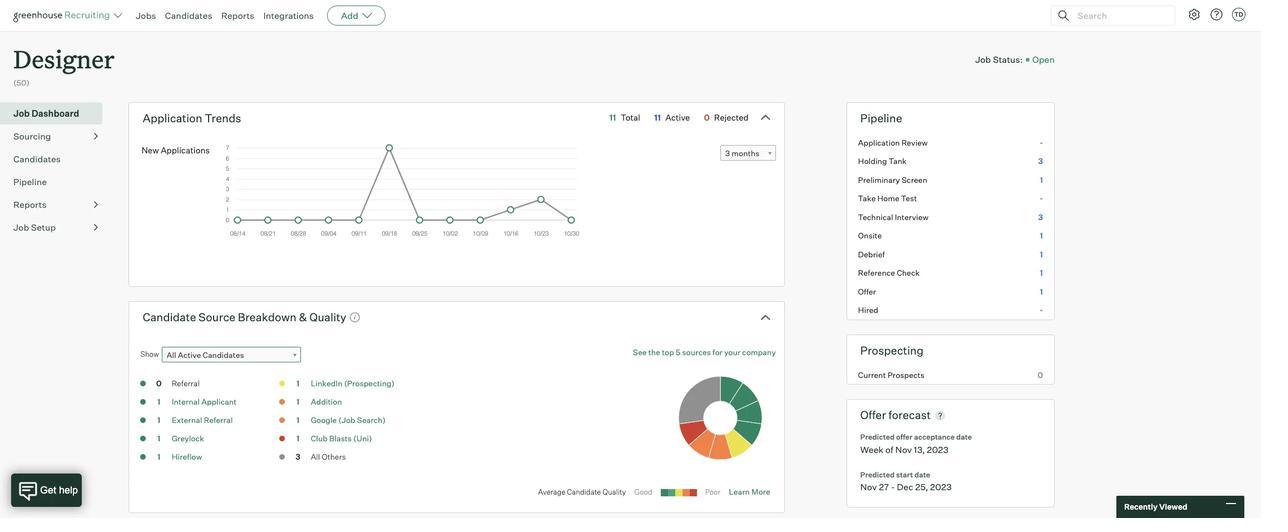 Task type: locate. For each thing, give the bounding box(es) containing it.
reports left "integrations"
[[221, 10, 255, 21]]

candidate up show
[[143, 310, 196, 324]]

0 horizontal spatial all
[[167, 351, 176, 360]]

predicted offer acceptance date week of nov 13, 2023
[[861, 433, 972, 456]]

0 horizontal spatial active
[[178, 351, 201, 360]]

0 vertical spatial reports link
[[221, 10, 255, 21]]

nov left 27
[[861, 482, 877, 493]]

referral down the applicant
[[204, 416, 233, 425]]

company
[[742, 348, 776, 357]]

reports
[[221, 10, 255, 21], [13, 199, 47, 210]]

screen
[[902, 175, 928, 185]]

11 total
[[610, 112, 641, 123]]

11
[[610, 112, 616, 123], [654, 112, 661, 123]]

predicted inside 'predicted offer acceptance date week of nov 13, 2023'
[[861, 433, 895, 442]]

learn more
[[729, 488, 771, 497]]

1 vertical spatial offer
[[861, 409, 886, 422]]

2 11 from the left
[[654, 112, 661, 123]]

applicant
[[201, 397, 237, 407]]

job dashboard link
[[13, 107, 98, 120]]

months
[[732, 149, 760, 158]]

job up sourcing
[[13, 108, 30, 119]]

pipeline down sourcing
[[13, 176, 47, 187]]

1 vertical spatial quality
[[603, 488, 626, 497]]

1 predicted from the top
[[861, 433, 895, 442]]

active right total
[[666, 112, 690, 123]]

(prospecting)
[[344, 379, 395, 389]]

predicted up 27
[[861, 471, 895, 480]]

active for all
[[178, 351, 201, 360]]

1 vertical spatial job
[[13, 108, 30, 119]]

1 horizontal spatial 11
[[654, 112, 661, 123]]

acceptance
[[914, 433, 955, 442]]

1 link for internal applicant
[[148, 397, 170, 410]]

0 horizontal spatial candidates link
[[13, 152, 98, 166]]

more
[[752, 488, 771, 497]]

predicted inside predicted start date nov 27 - dec 25, 2023
[[861, 471, 895, 480]]

quality
[[310, 310, 347, 324], [603, 488, 626, 497]]

2023 right "25,"
[[930, 482, 952, 493]]

11 right total
[[654, 112, 661, 123]]

reference check
[[858, 268, 920, 278]]

tank
[[889, 156, 907, 166]]

quality right &
[[310, 310, 347, 324]]

candidates link right jobs
[[165, 10, 212, 21]]

hireflow link
[[172, 453, 202, 462]]

date
[[957, 433, 972, 442], [915, 471, 931, 480]]

referral
[[172, 379, 200, 389], [204, 416, 233, 425]]

0 horizontal spatial referral
[[172, 379, 200, 389]]

1 vertical spatial active
[[178, 351, 201, 360]]

sourcing
[[13, 131, 51, 142]]

1 horizontal spatial pipeline
[[861, 111, 903, 125]]

offer up week
[[861, 409, 886, 422]]

0 horizontal spatial 11
[[610, 112, 616, 123]]

0 vertical spatial candidates
[[165, 10, 212, 21]]

1 horizontal spatial nov
[[896, 444, 912, 456]]

1 horizontal spatial date
[[957, 433, 972, 442]]

date up "25,"
[[915, 471, 931, 480]]

1
[[1040, 175, 1043, 185], [1040, 231, 1043, 241], [1040, 250, 1043, 259], [1040, 268, 1043, 278], [1040, 287, 1043, 296], [296, 379, 300, 389], [157, 397, 160, 407], [296, 397, 300, 407], [157, 416, 160, 425], [296, 416, 300, 425], [157, 434, 160, 444], [296, 434, 300, 444], [157, 453, 160, 462]]

open
[[1033, 54, 1055, 65]]

1 link left addition link
[[287, 397, 309, 410]]

job
[[976, 54, 991, 65], [13, 108, 30, 119], [13, 222, 29, 233]]

job left status:
[[976, 54, 991, 65]]

date inside 'predicted offer acceptance date week of nov 13, 2023'
[[957, 433, 972, 442]]

internal applicant
[[172, 397, 237, 407]]

candidate
[[143, 310, 196, 324], [567, 488, 601, 497]]

0 vertical spatial quality
[[310, 310, 347, 324]]

2023 inside 'predicted offer acceptance date week of nov 13, 2023'
[[927, 444, 949, 456]]

0 vertical spatial - link
[[847, 133, 1055, 152]]

google
[[311, 416, 337, 425]]

1 11 from the left
[[610, 112, 616, 123]]

1 horizontal spatial all
[[311, 453, 320, 462]]

11 left total
[[610, 112, 616, 123]]

0 vertical spatial reports
[[221, 10, 255, 21]]

0 horizontal spatial nov
[[861, 482, 877, 493]]

google (job search)
[[311, 416, 386, 425]]

all active candidates link
[[162, 347, 301, 363]]

nov down offer
[[896, 444, 912, 456]]

1 horizontal spatial candidates link
[[165, 10, 212, 21]]

0 vertical spatial nov
[[896, 444, 912, 456]]

sourcing link
[[13, 129, 98, 143]]

2 predicted from the top
[[861, 471, 895, 480]]

poor
[[705, 488, 721, 497]]

pipeline up 'holding tank'
[[861, 111, 903, 125]]

1 link left the 'linkedin'
[[287, 379, 309, 391]]

1 link for club blasts (uni)
[[287, 434, 309, 446]]

job setup link
[[13, 221, 98, 234]]

0 horizontal spatial quality
[[310, 310, 347, 324]]

2 - link from the top
[[847, 189, 1055, 208]]

configure image
[[1188, 8, 1201, 21]]

0 vertical spatial offer
[[858, 287, 876, 296]]

1 vertical spatial referral
[[204, 416, 233, 425]]

5
[[676, 348, 681, 357]]

1 vertical spatial candidates link
[[13, 152, 98, 166]]

2023 inside predicted start date nov 27 - dec 25, 2023
[[930, 482, 952, 493]]

date inside predicted start date nov 27 - dec 25, 2023
[[915, 471, 931, 480]]

1 link left external
[[148, 415, 170, 428]]

average
[[538, 488, 566, 497]]

holding tank
[[858, 156, 907, 166]]

preliminary
[[858, 175, 900, 185]]

0 horizontal spatial candidate
[[143, 310, 196, 324]]

external
[[172, 416, 202, 425]]

0 vertical spatial pipeline
[[861, 111, 903, 125]]

active
[[666, 112, 690, 123], [178, 351, 201, 360]]

linkedin (prospecting) link
[[311, 379, 395, 389]]

1 link for hireflow
[[148, 452, 170, 465]]

reports link up job setup link
[[13, 198, 98, 211]]

td button
[[1233, 8, 1246, 21]]

1 vertical spatial all
[[311, 453, 320, 462]]

1 horizontal spatial active
[[666, 112, 690, 123]]

2 vertical spatial candidates
[[203, 351, 244, 360]]

offer for offer
[[858, 287, 876, 296]]

1 vertical spatial reports
[[13, 199, 47, 210]]

2023 for nov 27 - dec 25, 2023
[[930, 482, 952, 493]]

jobs link
[[136, 10, 156, 21]]

0 vertical spatial active
[[666, 112, 690, 123]]

greenhouse recruiting image
[[13, 9, 114, 22]]

predicted start date nov 27 - dec 25, 2023
[[861, 471, 952, 493]]

3
[[726, 149, 730, 158], [1039, 156, 1043, 166], [1039, 212, 1043, 222], [296, 453, 300, 462]]

reports link
[[221, 10, 255, 21], [13, 198, 98, 211]]

25,
[[916, 482, 929, 493]]

1 horizontal spatial candidate
[[567, 488, 601, 497]]

external referral
[[172, 416, 233, 425]]

nov
[[896, 444, 912, 456], [861, 482, 877, 493]]

(50)
[[13, 78, 29, 87]]

0 vertical spatial 2023
[[927, 444, 949, 456]]

3 months link
[[721, 145, 776, 161]]

1 link left club
[[287, 434, 309, 446]]

all left others
[[311, 453, 320, 462]]

-
[[1040, 138, 1043, 147], [1040, 194, 1043, 203], [1040, 306, 1043, 315], [891, 482, 895, 493]]

date right acceptance
[[957, 433, 972, 442]]

recently
[[1125, 503, 1158, 512]]

candidates down sourcing
[[13, 153, 61, 165]]

1 link left internal
[[148, 397, 170, 410]]

1 vertical spatial nov
[[861, 482, 877, 493]]

predicted up week
[[861, 433, 895, 442]]

1 link left greylock
[[148, 434, 170, 446]]

reports link left "integrations"
[[221, 10, 255, 21]]

1 link for google (job search)
[[287, 415, 309, 428]]

1 horizontal spatial referral
[[204, 416, 233, 425]]

predicted for week
[[861, 433, 895, 442]]

candidates right jobs
[[165, 10, 212, 21]]

0 vertical spatial date
[[957, 433, 972, 442]]

addition
[[311, 397, 342, 407]]

0 horizontal spatial reports
[[13, 199, 47, 210]]

see the top 5 sources for your company
[[633, 348, 776, 357]]

2023 down acceptance
[[927, 444, 949, 456]]

offer down reference
[[858, 287, 876, 296]]

2 vertical spatial job
[[13, 222, 29, 233]]

designer link
[[13, 31, 115, 77]]

1 vertical spatial 2023
[[930, 482, 952, 493]]

job left 'setup'
[[13, 222, 29, 233]]

2023
[[927, 444, 949, 456], [930, 482, 952, 493]]

1 link for linkedin (prospecting)
[[287, 379, 309, 391]]

1 link for addition
[[287, 397, 309, 410]]

1 vertical spatial candidates
[[13, 153, 61, 165]]

week
[[861, 444, 884, 456]]

0 horizontal spatial pipeline
[[13, 176, 47, 187]]

job for job setup
[[13, 222, 29, 233]]

27
[[879, 482, 889, 493]]

0 horizontal spatial date
[[915, 471, 931, 480]]

average candidate quality
[[538, 488, 626, 497]]

technical interview
[[858, 212, 929, 222]]

0 vertical spatial all
[[167, 351, 176, 360]]

1 link left "google"
[[287, 415, 309, 428]]

1 vertical spatial reports link
[[13, 198, 98, 211]]

1 vertical spatial - link
[[847, 189, 1055, 208]]

reports up "job setup"
[[13, 199, 47, 210]]

active right show
[[178, 351, 201, 360]]

all right show
[[167, 351, 176, 360]]

0 vertical spatial predicted
[[861, 433, 895, 442]]

1 link left hireflow
[[148, 452, 170, 465]]

&
[[299, 310, 307, 324]]

offer forecast
[[861, 409, 931, 422]]

1 vertical spatial date
[[915, 471, 931, 480]]

candidates down source
[[203, 351, 244, 360]]

dec
[[897, 482, 914, 493]]

2 vertical spatial - link
[[847, 301, 1055, 320]]

3 months
[[726, 149, 760, 158]]

1 vertical spatial predicted
[[861, 471, 895, 480]]

candidates link down sourcing link in the left of the page
[[13, 152, 98, 166]]

candidate source data is not real-time. data may take up to two days to reflect accurately. image
[[349, 312, 360, 324]]

quality left good
[[603, 488, 626, 497]]

0 vertical spatial job
[[976, 54, 991, 65]]

11 for 11 active
[[654, 112, 661, 123]]

current
[[858, 370, 886, 380]]

offer
[[897, 433, 913, 442]]

google (job search) link
[[311, 416, 386, 425]]

referral up internal
[[172, 379, 200, 389]]

start
[[897, 471, 913, 480]]

reference
[[858, 268, 895, 278]]

linkedin
[[311, 379, 343, 389]]

0 vertical spatial candidates link
[[165, 10, 212, 21]]

pipeline
[[861, 111, 903, 125], [13, 176, 47, 187]]

candidate right average
[[567, 488, 601, 497]]

1 link for external referral
[[148, 415, 170, 428]]



Task type: vqa. For each thing, say whether or not it's contained in the screenshot.
Preliminary Screen
yes



Task type: describe. For each thing, give the bounding box(es) containing it.
linkedin (prospecting)
[[311, 379, 395, 389]]

breakdown
[[238, 310, 297, 324]]

(uni)
[[354, 434, 372, 444]]

- inside predicted start date nov 27 - dec 25, 2023
[[891, 482, 895, 493]]

prospects
[[888, 370, 925, 380]]

0 horizontal spatial reports link
[[13, 198, 98, 211]]

2023 for week of nov 13, 2023
[[927, 444, 949, 456]]

1 horizontal spatial quality
[[603, 488, 626, 497]]

holding
[[858, 156, 887, 166]]

club blasts (uni) link
[[311, 434, 372, 444]]

show
[[140, 350, 159, 359]]

applications
[[161, 145, 210, 156]]

application trends
[[143, 111, 241, 125]]

Search text field
[[1075, 8, 1165, 24]]

all active candidates
[[167, 351, 244, 360]]

your
[[725, 348, 741, 357]]

1 horizontal spatial reports
[[221, 10, 255, 21]]

pipeline link
[[13, 175, 98, 188]]

blasts
[[329, 434, 352, 444]]

rejected
[[714, 112, 749, 123]]

application
[[143, 111, 202, 125]]

setup
[[31, 222, 56, 233]]

for
[[713, 348, 723, 357]]

job dashboard
[[13, 108, 79, 119]]

all for all active candidates
[[167, 351, 176, 360]]

all for all others
[[311, 453, 320, 462]]

add
[[341, 10, 358, 21]]

11 for 11 total
[[610, 112, 616, 123]]

td button
[[1230, 6, 1248, 23]]

top
[[662, 348, 674, 357]]

3 - link from the top
[[847, 301, 1055, 320]]

technical
[[858, 212, 894, 222]]

td
[[1235, 11, 1244, 18]]

others
[[322, 453, 346, 462]]

new
[[142, 145, 159, 156]]

1 horizontal spatial reports link
[[221, 10, 255, 21]]

0 horizontal spatial 0
[[156, 379, 162, 389]]

nov inside 'predicted offer acceptance date week of nov 13, 2023'
[[896, 444, 912, 456]]

sources
[[682, 348, 711, 357]]

internal
[[172, 397, 200, 407]]

greylock
[[172, 434, 204, 444]]

candidate source data is not real-time. data may take up to two days to reflect accurately. element
[[347, 308, 360, 327]]

2 horizontal spatial 0
[[1038, 370, 1043, 380]]

predicted for 27
[[861, 471, 895, 480]]

active for 11
[[666, 112, 690, 123]]

1 - link from the top
[[847, 133, 1055, 152]]

check
[[897, 268, 920, 278]]

learn more link
[[729, 488, 771, 497]]

1 vertical spatial pipeline
[[13, 176, 47, 187]]

job setup
[[13, 222, 56, 233]]

all others
[[311, 453, 346, 462]]

trends
[[205, 111, 241, 125]]

13,
[[914, 444, 925, 456]]

see
[[633, 348, 647, 357]]

job for job status:
[[976, 54, 991, 65]]

0 rejected
[[704, 112, 749, 123]]

internal applicant link
[[172, 397, 237, 407]]

preliminary screen
[[858, 175, 928, 185]]

jobs
[[136, 10, 156, 21]]

total
[[621, 112, 641, 123]]

(job
[[339, 416, 355, 425]]

0 vertical spatial candidate
[[143, 310, 196, 324]]

0 vertical spatial referral
[[172, 379, 200, 389]]

onsite
[[858, 231, 882, 241]]

interview
[[895, 212, 929, 222]]

integrations
[[263, 10, 314, 21]]

prospecting
[[861, 344, 924, 358]]

forecast
[[889, 409, 931, 422]]

search)
[[357, 416, 386, 425]]

greylock link
[[172, 434, 204, 444]]

club
[[311, 434, 328, 444]]

designer (50)
[[13, 42, 115, 87]]

the
[[649, 348, 660, 357]]

nov inside predicted start date nov 27 - dec 25, 2023
[[861, 482, 877, 493]]

1 vertical spatial candidate
[[567, 488, 601, 497]]

of
[[886, 444, 894, 456]]

external referral link
[[172, 416, 233, 425]]

designer
[[13, 42, 115, 75]]

11 active
[[654, 112, 690, 123]]

learn
[[729, 488, 750, 497]]

source
[[199, 310, 235, 324]]

offer for offer forecast
[[861, 409, 886, 422]]

1 link for greylock
[[148, 434, 170, 446]]

debrief
[[858, 250, 885, 259]]

hireflow
[[172, 453, 202, 462]]

candidate source breakdown & quality
[[143, 310, 347, 324]]

new applications
[[142, 145, 210, 156]]

1 horizontal spatial 0
[[704, 112, 710, 123]]

viewed
[[1160, 503, 1188, 512]]

job for job dashboard
[[13, 108, 30, 119]]

current prospects
[[858, 370, 925, 380]]

see the top 5 sources for your company link
[[633, 347, 776, 358]]

good
[[635, 488, 653, 497]]

integrations link
[[263, 10, 314, 21]]



